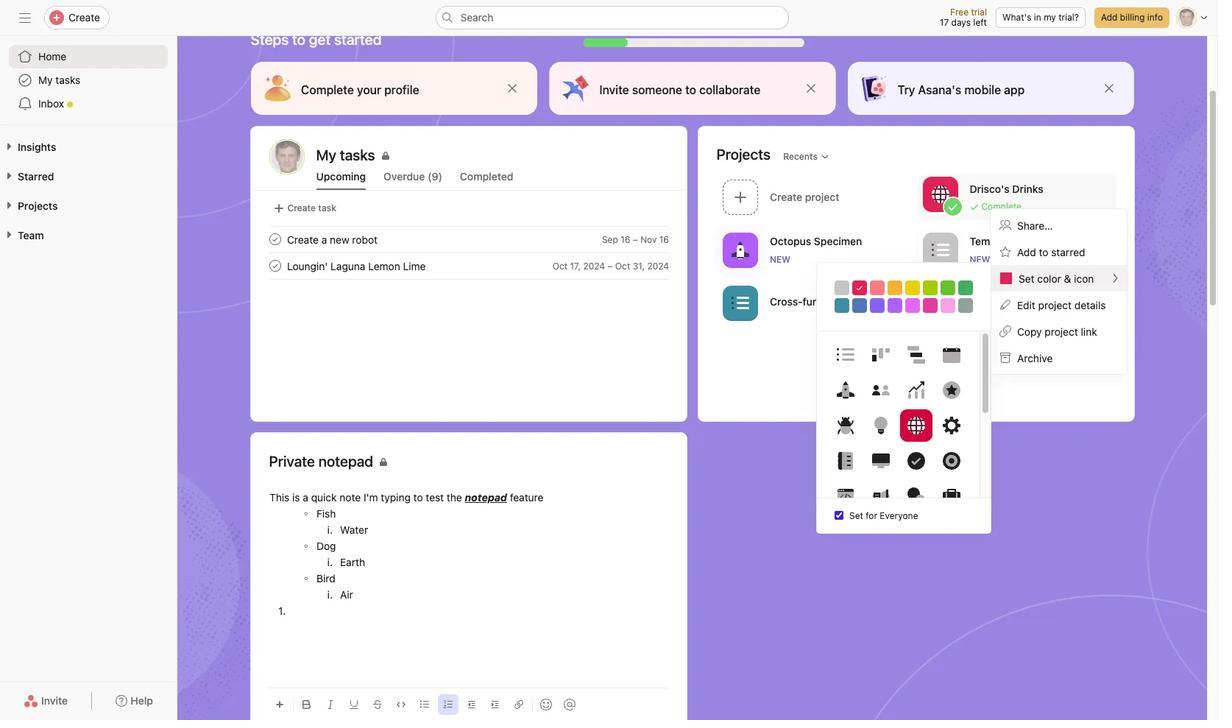 Task type: describe. For each thing, give the bounding box(es) containing it.
projects button
[[0, 199, 58, 213]]

dog
[[316, 540, 336, 552]]

private notepad
[[269, 453, 373, 470]]

global element
[[0, 36, 177, 124]]

create button
[[44, 6, 110, 29]]

underline image
[[349, 700, 358, 709]]

inbox
[[38, 97, 64, 110]]

octopus specimen new
[[770, 234, 862, 265]]

typing
[[381, 491, 410, 504]]

the
[[446, 491, 462, 504]]

trial
[[971, 7, 987, 18]]

i'm
[[363, 491, 378, 504]]

left
[[974, 17, 987, 28]]

1 16 from the left
[[620, 234, 630, 245]]

megaphone image
[[872, 487, 890, 505]]

help button
[[106, 688, 163, 714]]

17,
[[570, 260, 581, 271]]

timeline image
[[907, 346, 925, 364]]

free trial 17 days left
[[940, 7, 987, 28]]

drisco's drinks
[[970, 182, 1043, 195]]

0 vertical spatial a
[[321, 233, 327, 246]]

rocket image
[[731, 241, 749, 259]]

overdue (9) button
[[384, 170, 442, 190]]

insights
[[18, 141, 56, 153]]

people image
[[872, 381, 890, 399]]

lime
[[403, 260, 426, 272]]

completed checkbox for loungin'
[[266, 257, 284, 275]]

project for edit
[[1039, 299, 1072, 311]]

strikethrough image
[[373, 700, 382, 709]]

icon
[[1074, 272, 1094, 285]]

sep
[[602, 234, 618, 245]]

archive link
[[991, 345, 1127, 371]]

edit project details
[[1017, 299, 1106, 311]]

try
[[898, 83, 915, 96]]

create a new robot
[[287, 233, 377, 246]]

2 oct from the left
[[615, 260, 630, 271]]

copy
[[1017, 325, 1042, 338]]

specimen
[[814, 234, 862, 247]]

decrease list indent image
[[467, 700, 476, 709]]

info
[[1148, 12, 1163, 23]]

starred
[[1052, 246, 1086, 258]]

mobile app
[[964, 83, 1025, 96]]

create for create a new robot
[[287, 233, 318, 246]]

search list box
[[435, 6, 789, 29]]

upcoming button
[[316, 170, 366, 190]]

drinks
[[1012, 182, 1043, 195]]

computer image
[[872, 452, 890, 470]]

invite for invite
[[41, 694, 68, 707]]

this is a quick note i'm typing to test the notepad feature
[[269, 491, 543, 504]]

add billing info
[[1101, 12, 1163, 23]]

Set for Everyone checkbox
[[835, 511, 844, 520]]

template i new
[[970, 234, 1020, 265]]

nov
[[640, 234, 657, 245]]

my
[[1044, 12, 1056, 23]]

hide sidebar image
[[19, 12, 31, 24]]

set for set color & icon
[[1019, 272, 1035, 285]]

add for add to starred
[[1017, 246, 1036, 258]]

0 vertical spatial projects
[[717, 145, 771, 162]]

0 vertical spatial notepad
[[319, 453, 373, 470]]

calendar image
[[943, 346, 960, 364]]

2 2024 from the left
[[647, 260, 669, 271]]

create task
[[287, 202, 336, 213]]

my
[[38, 74, 53, 86]]

billing
[[1120, 12, 1145, 23]]

create project link
[[717, 174, 917, 222]]

project for copy
[[1045, 325, 1078, 338]]

1 vertical spatial –
[[607, 260, 613, 271]]

days
[[952, 17, 971, 28]]

invite someone to collaborate
[[599, 83, 760, 96]]

color
[[1038, 272, 1061, 285]]

sep 16 – nov 16
[[602, 234, 669, 245]]

0 vertical spatial list image
[[931, 241, 949, 259]]

add for add billing info
[[1101, 12, 1118, 23]]

insights button
[[0, 140, 56, 155]]

complete your profile
[[301, 83, 419, 96]]

cross-
[[770, 295, 802, 307]]

check image
[[907, 452, 925, 470]]

search button
[[435, 6, 789, 29]]

star image
[[943, 381, 960, 399]]

to collaborate
[[685, 83, 760, 96]]

get started
[[309, 31, 382, 48]]

ja button
[[269, 139, 304, 174]]

team button
[[0, 228, 44, 243]]

laguna
[[330, 260, 365, 272]]

my tasks link
[[316, 145, 668, 166]]

in
[[1034, 12, 1042, 23]]

create for create task
[[287, 202, 316, 213]]

(9)
[[428, 170, 442, 183]]

test
[[425, 491, 444, 504]]

increase list indent image
[[491, 700, 500, 709]]

set color & icon link
[[991, 265, 1127, 292]]

note
[[339, 491, 360, 504]]

completed image
[[266, 230, 284, 248]]

a inside document
[[302, 491, 308, 504]]

to for starred
[[1039, 246, 1049, 258]]

archive
[[1017, 352, 1053, 364]]

my tasks
[[316, 147, 375, 163]]

link
[[1081, 325, 1097, 338]]

steps to get started
[[251, 31, 382, 48]]

globe image
[[907, 417, 925, 434]]

dismiss image
[[805, 82, 817, 94]]

ja
[[281, 150, 293, 163]]

upcoming
[[316, 170, 366, 183]]

fish
[[316, 507, 336, 520]]



Task type: vqa. For each thing, say whether or not it's contained in the screenshot.
Link icon
yes



Task type: locate. For each thing, give the bounding box(es) containing it.
recents button
[[777, 146, 836, 167]]

try asana's mobile app
[[898, 83, 1025, 96]]

0 horizontal spatial notepad
[[319, 453, 373, 470]]

0 horizontal spatial 16
[[620, 234, 630, 245]]

list image left cross-
[[731, 294, 749, 312]]

0 vertical spatial set
[[1019, 272, 1035, 285]]

notepad up "note" on the left bottom
[[319, 453, 373, 470]]

graph image
[[907, 381, 925, 399]]

lemon
[[368, 260, 400, 272]]

0 vertical spatial –
[[633, 234, 638, 245]]

help
[[131, 694, 153, 707]]

at mention image
[[564, 699, 575, 710]]

notepad right the
[[465, 491, 507, 504]]

completed image
[[266, 257, 284, 275]]

to
[[292, 31, 306, 48], [1039, 246, 1049, 258], [413, 491, 423, 504]]

create task button
[[269, 198, 340, 219]]

1 vertical spatial complete
[[981, 201, 1021, 212]]

1 horizontal spatial list image
[[931, 241, 949, 259]]

to right steps
[[292, 31, 306, 48]]

bird
[[316, 572, 335, 585]]

– left nov
[[633, 234, 638, 245]]

0 horizontal spatial a
[[302, 491, 308, 504]]

1 horizontal spatial new
[[970, 254, 990, 265]]

template
[[970, 234, 1014, 247]]

1 completed checkbox from the top
[[266, 230, 284, 248]]

emoji image
[[540, 699, 552, 710]]

0 horizontal spatial list image
[[731, 294, 749, 312]]

inbox link
[[9, 92, 168, 116]]

0 vertical spatial create
[[68, 11, 100, 24]]

add inside button
[[1101, 12, 1118, 23]]

2 new from the left
[[970, 254, 990, 265]]

someone
[[632, 83, 682, 96]]

oct 17, 2024 – oct 31, 2024
[[552, 260, 669, 271]]

cross-functional project plan
[[770, 295, 912, 307]]

i
[[1017, 234, 1020, 247]]

add billing info button
[[1095, 7, 1170, 28]]

a left new
[[321, 233, 327, 246]]

0 vertical spatial add
[[1101, 12, 1118, 23]]

search
[[460, 11, 494, 24]]

earth
[[340, 556, 365, 568]]

code image
[[396, 700, 405, 709]]

1 horizontal spatial notepad
[[465, 491, 507, 504]]

1 vertical spatial notepad
[[465, 491, 507, 504]]

oct left 17,
[[552, 260, 567, 271]]

1 oct from the left
[[552, 260, 567, 271]]

link image
[[514, 700, 523, 709]]

1 dismiss image from the left
[[506, 82, 518, 94]]

what's
[[1003, 12, 1032, 23]]

set color & icon
[[1019, 272, 1094, 285]]

1 vertical spatial to
[[1039, 246, 1049, 258]]

this
[[269, 491, 289, 504]]

italics image
[[326, 700, 335, 709]]

1 horizontal spatial a
[[321, 233, 327, 246]]

set for everyone
[[850, 510, 918, 522]]

1 horizontal spatial set
[[1019, 272, 1035, 285]]

home link
[[9, 45, 168, 68]]

light bulb image
[[872, 417, 890, 434]]

water
[[340, 523, 368, 536]]

2024 right 31,
[[647, 260, 669, 271]]

0 horizontal spatial oct
[[552, 260, 567, 271]]

a right is
[[302, 491, 308, 504]]

1 vertical spatial list image
[[731, 294, 749, 312]]

to left starred
[[1039, 246, 1049, 258]]

new for octopus specimen
[[770, 254, 790, 265]]

complete for complete
[[981, 201, 1021, 212]]

chat bubbles image
[[907, 487, 925, 505]]

0 horizontal spatial projects
[[18, 200, 58, 212]]

16
[[620, 234, 630, 245], [659, 234, 669, 245]]

list image left template
[[931, 241, 949, 259]]

0 horizontal spatial dismiss image
[[506, 82, 518, 94]]

1 vertical spatial completed checkbox
[[266, 257, 284, 275]]

1 horizontal spatial 2024
[[647, 260, 669, 271]]

create up loungin'
[[287, 233, 318, 246]]

– down sep
[[607, 260, 613, 271]]

toolbar
[[269, 688, 668, 720]]

create up home link
[[68, 11, 100, 24]]

insert an object image
[[275, 700, 284, 709]]

private
[[269, 453, 315, 470]]

0 vertical spatial invite
[[599, 83, 629, 96]]

starred
[[18, 170, 54, 183]]

completed
[[460, 170, 514, 183]]

1 vertical spatial a
[[302, 491, 308, 504]]

2 vertical spatial to
[[413, 491, 423, 504]]

16 right nov
[[659, 234, 669, 245]]

31,
[[633, 260, 645, 271]]

dismiss image for complete your profile
[[506, 82, 518, 94]]

1 vertical spatial invite
[[41, 694, 68, 707]]

new
[[330, 233, 349, 246]]

edit project details link
[[991, 292, 1127, 318]]

project left plan in the top right of the page
[[854, 295, 888, 307]]

1 vertical spatial projects
[[18, 200, 58, 212]]

set for set for everyone
[[850, 510, 863, 522]]

0 vertical spatial completed checkbox
[[266, 230, 284, 248]]

new down octopus
[[770, 254, 790, 265]]

1 horizontal spatial projects
[[717, 145, 771, 162]]

add down share…
[[1017, 246, 1036, 258]]

2 vertical spatial create
[[287, 233, 318, 246]]

my tasks link
[[9, 68, 168, 92]]

0 horizontal spatial 2024
[[583, 260, 605, 271]]

asana's
[[918, 83, 961, 96]]

completed checkbox up completed icon
[[266, 230, 284, 248]]

dismiss image
[[506, 82, 518, 94], [1103, 82, 1115, 94]]

new for template i
[[970, 254, 990, 265]]

loungin'
[[287, 260, 327, 272]]

globe image
[[931, 185, 949, 203]]

share…
[[1017, 219, 1053, 232]]

gear image
[[943, 417, 960, 434]]

0 horizontal spatial add
[[1017, 246, 1036, 258]]

trial?
[[1059, 12, 1079, 23]]

2 completed checkbox from the top
[[266, 257, 284, 275]]

recents
[[783, 151, 818, 162]]

1 vertical spatial add
[[1017, 246, 1036, 258]]

for
[[866, 510, 878, 522]]

1 new from the left
[[770, 254, 790, 265]]

list image inside cross-functional project plan link
[[731, 294, 749, 312]]

&
[[1064, 272, 1072, 285]]

completed checkbox for create
[[266, 230, 284, 248]]

what's in my trial?
[[1003, 12, 1079, 23]]

to inside add to starred link
[[1039, 246, 1049, 258]]

functional
[[802, 295, 851, 307]]

target image
[[943, 452, 960, 470]]

0 horizontal spatial new
[[770, 254, 790, 265]]

bold image
[[302, 700, 311, 709]]

1 horizontal spatial add
[[1101, 12, 1118, 23]]

project down "set color & icon"
[[1039, 299, 1072, 311]]

copy project link
[[1017, 325, 1097, 338]]

my tasks
[[38, 74, 81, 86]]

1 horizontal spatial complete
[[981, 201, 1021, 212]]

create for create
[[68, 11, 100, 24]]

completed button
[[460, 170, 514, 190]]

complete down steps to get started
[[301, 83, 354, 96]]

overdue
[[384, 170, 425, 183]]

cross-functional project plan link
[[717, 280, 917, 328]]

dismiss image for try asana's mobile app
[[1103, 82, 1115, 94]]

completed checkbox down completed image
[[266, 257, 284, 275]]

create left task
[[287, 202, 316, 213]]

numbered list image
[[444, 700, 452, 709]]

invite inside invite button
[[41, 694, 68, 707]]

1 2024 from the left
[[583, 260, 605, 271]]

2 dismiss image from the left
[[1103, 82, 1115, 94]]

1 horizontal spatial oct
[[615, 260, 630, 271]]

robot
[[352, 233, 377, 246]]

list image
[[931, 241, 949, 259], [731, 294, 749, 312]]

0 horizontal spatial –
[[607, 260, 613, 271]]

0 vertical spatial to
[[292, 31, 306, 48]]

to left test
[[413, 491, 423, 504]]

projects inside dropdown button
[[18, 200, 58, 212]]

projects down starred
[[18, 200, 58, 212]]

fish water dog earth bird air
[[316, 507, 368, 601]]

complete for complete your profile
[[301, 83, 354, 96]]

set left color
[[1019, 272, 1035, 285]]

briefcase image
[[943, 487, 960, 505]]

edit
[[1017, 299, 1036, 311]]

bug image
[[837, 417, 854, 434]]

project
[[854, 295, 888, 307], [1039, 299, 1072, 311], [1045, 325, 1078, 338]]

new inside octopus specimen new
[[770, 254, 790, 265]]

0 vertical spatial complete
[[301, 83, 354, 96]]

1 vertical spatial create
[[287, 202, 316, 213]]

set left for
[[850, 510, 863, 522]]

everyone
[[880, 510, 918, 522]]

0 horizontal spatial complete
[[301, 83, 354, 96]]

new down template
[[970, 254, 990, 265]]

bulleted list image
[[420, 700, 429, 709]]

0 horizontal spatial invite
[[41, 694, 68, 707]]

feature
[[510, 491, 543, 504]]

invite
[[599, 83, 629, 96], [41, 694, 68, 707]]

1 vertical spatial set
[[850, 510, 863, 522]]

document
[[269, 490, 668, 682]]

overdue (9)
[[384, 170, 442, 183]]

1 horizontal spatial to
[[413, 491, 423, 504]]

0 horizontal spatial set
[[850, 510, 863, 522]]

share… link
[[991, 212, 1127, 239]]

to for get started
[[292, 31, 306, 48]]

1 horizontal spatial dismiss image
[[1103, 82, 1115, 94]]

project down edit project details
[[1045, 325, 1078, 338]]

1 horizontal spatial invite
[[599, 83, 629, 96]]

plan
[[891, 295, 912, 307]]

complete down drisco's drinks
[[981, 201, 1021, 212]]

new
[[770, 254, 790, 265], [970, 254, 990, 265]]

Completed checkbox
[[266, 230, 284, 248], [266, 257, 284, 275]]

1 horizontal spatial 16
[[659, 234, 669, 245]]

add left "billing"
[[1101, 12, 1118, 23]]

starred button
[[0, 169, 54, 184]]

details
[[1075, 299, 1106, 311]]

loungin' laguna lemon lime
[[287, 260, 426, 272]]

create inside button
[[287, 202, 316, 213]]

complete
[[301, 83, 354, 96], [981, 201, 1021, 212]]

0 horizontal spatial to
[[292, 31, 306, 48]]

create inside popup button
[[68, 11, 100, 24]]

rocket image
[[837, 381, 854, 399]]

1 horizontal spatial –
[[633, 234, 638, 245]]

2 16 from the left
[[659, 234, 669, 245]]

air
[[340, 588, 353, 601]]

html image
[[837, 487, 854, 505]]

2024 right 17,
[[583, 260, 605, 271]]

board image
[[872, 346, 890, 364]]

16 right sep
[[620, 234, 630, 245]]

copy project link link
[[991, 318, 1127, 345]]

create
[[68, 11, 100, 24], [287, 202, 316, 213], [287, 233, 318, 246]]

document containing this is a quick note i'm typing to test the
[[269, 490, 668, 682]]

set
[[1019, 272, 1035, 285], [850, 510, 863, 522]]

2 horizontal spatial to
[[1039, 246, 1049, 258]]

home
[[38, 50, 66, 63]]

projects left "recents"
[[717, 145, 771, 162]]

oct left 31,
[[615, 260, 630, 271]]

2024
[[583, 260, 605, 271], [647, 260, 669, 271]]

quick
[[311, 491, 336, 504]]

notebook image
[[837, 452, 854, 470]]

new inside "template i new"
[[970, 254, 990, 265]]

your profile
[[357, 83, 419, 96]]

list image
[[837, 346, 854, 364]]

invite for invite someone to collaborate
[[599, 83, 629, 96]]



